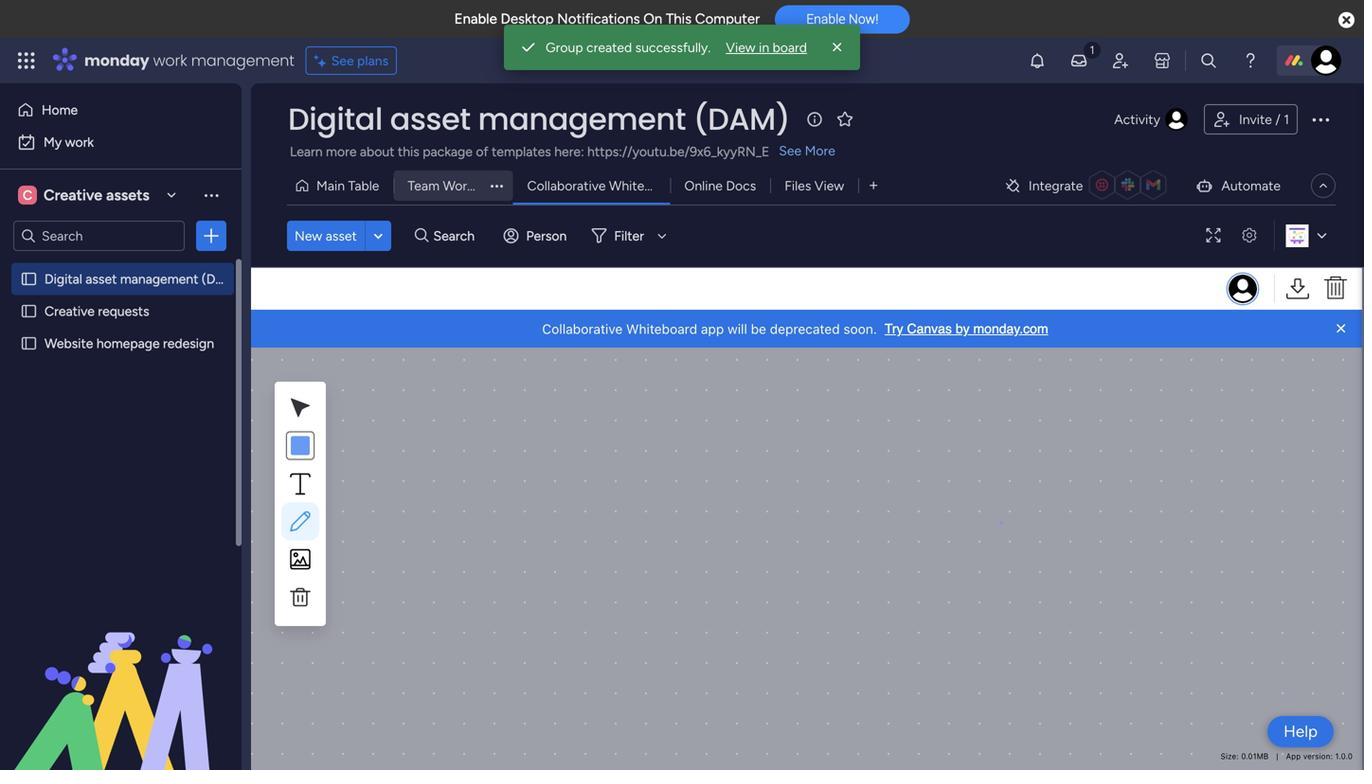 Task type: locate. For each thing, give the bounding box(es) containing it.
creative assets
[[44, 186, 149, 204]]

1 vertical spatial view
[[814, 178, 844, 194]]

2 horizontal spatial asset
[[390, 98, 470, 140]]

creative
[[44, 186, 102, 204], [45, 303, 95, 319]]

computer
[[695, 10, 760, 27]]

(dam) up the docs
[[693, 98, 790, 140]]

0 vertical spatial see
[[331, 53, 354, 69]]

view inside files view button
[[814, 178, 844, 194]]

digital up creative requests
[[45, 271, 82, 287]]

0 vertical spatial asset
[[390, 98, 470, 140]]

work inside option
[[65, 134, 94, 150]]

public board image for digital asset management (dam)
[[20, 270, 38, 288]]

public board image up public board icon
[[20, 270, 38, 288]]

successfully.
[[635, 39, 711, 55]]

0 vertical spatial options image
[[1309, 108, 1332, 131]]

invite
[[1239, 111, 1272, 127]]

collaborative whiteboard button
[[513, 171, 679, 201]]

alert
[[504, 25, 860, 70]]

arrow down image
[[651, 225, 673, 247]]

see inside learn more about this package of templates here: https://youtu.be/9x6_kyyrn_e see more
[[779, 143, 802, 159]]

new
[[295, 228, 322, 244]]

redesign
[[163, 335, 214, 351]]

0 horizontal spatial see
[[331, 53, 354, 69]]

1 vertical spatial management
[[478, 98, 686, 140]]

1 horizontal spatial view
[[814, 178, 844, 194]]

filter button
[[584, 221, 673, 251]]

this
[[666, 10, 692, 27]]

enable inside button
[[806, 11, 845, 27]]

search everything image
[[1199, 51, 1218, 70]]

digital
[[288, 98, 383, 140], [45, 271, 82, 287]]

view
[[726, 39, 756, 55], [814, 178, 844, 194]]

work
[[153, 50, 187, 71], [65, 134, 94, 150]]

requests
[[98, 303, 149, 319]]

digital asset management (dam) up requests
[[45, 271, 240, 287]]

plans
[[357, 53, 389, 69]]

activity
[[1114, 111, 1160, 127]]

0 horizontal spatial view
[[726, 39, 756, 55]]

1 horizontal spatial (dam)
[[693, 98, 790, 140]]

help image
[[1241, 51, 1260, 70]]

work right my
[[65, 134, 94, 150]]

0 vertical spatial public board image
[[20, 270, 38, 288]]

options image right 1
[[1309, 108, 1332, 131]]

collaborative whiteboard online docs
[[527, 178, 756, 194]]

see
[[331, 53, 354, 69], [779, 143, 802, 159]]

1 horizontal spatial see
[[779, 143, 802, 159]]

asset right "new"
[[326, 228, 357, 244]]

view right files
[[814, 178, 844, 194]]

2 vertical spatial options image
[[202, 226, 221, 245]]

enable now!
[[806, 11, 878, 27]]

automate button
[[1187, 171, 1288, 201]]

0 horizontal spatial asset
[[86, 271, 117, 287]]

about
[[360, 144, 395, 160]]

digital asset management (dam)
[[288, 98, 790, 140], [45, 271, 240, 287]]

options image
[[1309, 108, 1332, 131], [483, 180, 511, 191], [202, 226, 221, 245]]

(dam) up the redesign
[[202, 271, 240, 287]]

public board image down public board icon
[[20, 334, 38, 352]]

see left the more
[[779, 143, 802, 159]]

see inside button
[[331, 53, 354, 69]]

1 horizontal spatial work
[[153, 50, 187, 71]]

0 horizontal spatial enable
[[454, 10, 497, 27]]

add view image
[[870, 179, 877, 193]]

0 horizontal spatial digital asset management (dam)
[[45, 271, 240, 287]]

enable left desktop
[[454, 10, 497, 27]]

options image down of
[[483, 180, 511, 191]]

new asset button
[[287, 221, 365, 251]]

integrate button
[[996, 166, 1180, 206]]

public board image
[[20, 302, 38, 320]]

lottie animation element
[[0, 579, 242, 770]]

creative up the website
[[45, 303, 95, 319]]

view left in
[[726, 39, 756, 55]]

public board image for website homepage redesign
[[20, 334, 38, 352]]

dapulse close image
[[1339, 11, 1355, 30]]

templates
[[492, 144, 551, 160]]

digital asset management (dam) up templates
[[288, 98, 790, 140]]

0 horizontal spatial work
[[65, 134, 94, 150]]

team workload
[[408, 178, 499, 194]]

update feed image
[[1069, 51, 1088, 70]]

creative right the 'workspace' icon
[[44, 186, 102, 204]]

1 vertical spatial digital
[[45, 271, 82, 287]]

1 vertical spatial asset
[[326, 228, 357, 244]]

1 vertical spatial see
[[779, 143, 802, 159]]

0 vertical spatial digital
[[288, 98, 383, 140]]

online docs button
[[670, 171, 770, 201]]

workspace selection element
[[18, 184, 152, 207]]

option
[[0, 262, 242, 266]]

main
[[316, 178, 345, 194]]

in
[[759, 39, 769, 55]]

enable for enable desktop notifications on this computer
[[454, 10, 497, 27]]

1 vertical spatial options image
[[483, 180, 511, 191]]

1 vertical spatial creative
[[45, 303, 95, 319]]

angle down image
[[374, 229, 383, 243]]

1
[[1284, 111, 1289, 127]]

public board image
[[20, 270, 38, 288], [20, 334, 38, 352]]

enable
[[454, 10, 497, 27], [806, 11, 845, 27]]

asset up package
[[390, 98, 470, 140]]

0 horizontal spatial (dam)
[[202, 271, 240, 287]]

integrate
[[1029, 178, 1083, 194]]

new asset
[[295, 228, 357, 244]]

enable up close icon
[[806, 11, 845, 27]]

1 horizontal spatial digital asset management (dam)
[[288, 98, 790, 140]]

1 vertical spatial (dam)
[[202, 271, 240, 287]]

v2 search image
[[415, 225, 429, 247]]

2 public board image from the top
[[20, 334, 38, 352]]

0 vertical spatial view
[[726, 39, 756, 55]]

1 vertical spatial public board image
[[20, 334, 38, 352]]

collaborative
[[527, 178, 606, 194]]

work right monday
[[153, 50, 187, 71]]

person
[[526, 228, 567, 244]]

list box
[[0, 259, 242, 615]]

1 public board image from the top
[[20, 270, 38, 288]]

2 vertical spatial management
[[120, 271, 198, 287]]

asset up creative requests
[[86, 271, 117, 287]]

lottie animation image
[[0, 579, 242, 770]]

see plans
[[331, 53, 389, 69]]

home
[[42, 102, 78, 118]]

1 enable from the left
[[454, 10, 497, 27]]

management
[[191, 50, 294, 71], [478, 98, 686, 140], [120, 271, 198, 287]]

team workload button
[[394, 171, 513, 201]]

assets
[[106, 186, 149, 204]]

of
[[476, 144, 488, 160]]

asset
[[390, 98, 470, 140], [326, 228, 357, 244], [86, 271, 117, 287]]

learn more about this package of templates here: https://youtu.be/9x6_kyyrn_e see more
[[290, 143, 835, 160]]

(dam)
[[693, 98, 790, 140], [202, 271, 240, 287]]

creative inside workspace selection element
[[44, 186, 102, 204]]

0 horizontal spatial digital
[[45, 271, 82, 287]]

group created successfully.
[[546, 39, 711, 55]]

desktop
[[501, 10, 554, 27]]

homepage
[[96, 335, 160, 351]]

see left plans
[[331, 53, 354, 69]]

view in board
[[726, 39, 807, 55]]

digital up more
[[288, 98, 383, 140]]

0 vertical spatial work
[[153, 50, 187, 71]]

1 vertical spatial work
[[65, 134, 94, 150]]

files
[[785, 178, 811, 194]]

see plans button
[[306, 46, 397, 75]]

files view
[[785, 178, 844, 194]]

0 vertical spatial creative
[[44, 186, 102, 204]]

work for monday
[[153, 50, 187, 71]]

1 horizontal spatial enable
[[806, 11, 845, 27]]

2 vertical spatial asset
[[86, 271, 117, 287]]

1 horizontal spatial options image
[[483, 180, 511, 191]]

this
[[398, 144, 419, 160]]

options image down workspace options icon
[[202, 226, 221, 245]]

Search in workspace field
[[40, 225, 158, 247]]

1 horizontal spatial asset
[[326, 228, 357, 244]]

2 enable from the left
[[806, 11, 845, 27]]

help button
[[1268, 716, 1334, 747]]



Task type: describe. For each thing, give the bounding box(es) containing it.
https://youtu.be/9x6_kyyrn_e
[[587, 144, 769, 160]]

online
[[684, 178, 723, 194]]

group
[[546, 39, 583, 55]]

invite / 1
[[1239, 111, 1289, 127]]

1 image
[[1084, 39, 1101, 60]]

invite members image
[[1111, 51, 1130, 70]]

package
[[423, 144, 473, 160]]

1 vertical spatial digital asset management (dam)
[[45, 271, 240, 287]]

collapse board header image
[[1316, 178, 1331, 193]]

my work link
[[11, 127, 230, 157]]

website homepage redesign
[[45, 335, 214, 351]]

view in board link
[[726, 38, 807, 57]]

Search field
[[429, 223, 486, 249]]

on
[[643, 10, 662, 27]]

more
[[326, 144, 357, 160]]

0 vertical spatial (dam)
[[693, 98, 790, 140]]

c
[[23, 187, 32, 203]]

show board description image
[[803, 110, 826, 129]]

open full screen image
[[1198, 229, 1229, 243]]

notifications image
[[1028, 51, 1047, 70]]

2 horizontal spatial options image
[[1309, 108, 1332, 131]]

help
[[1284, 722, 1318, 741]]

now!
[[849, 11, 878, 27]]

table
[[348, 178, 379, 194]]

website
[[45, 335, 93, 351]]

work for my
[[65, 134, 94, 150]]

my
[[44, 134, 62, 150]]

team
[[408, 178, 440, 194]]

0 vertical spatial digital asset management (dam)
[[288, 98, 790, 140]]

workspace image
[[18, 185, 37, 206]]

asset inside button
[[326, 228, 357, 244]]

select product image
[[17, 51, 36, 70]]

main table button
[[287, 171, 394, 201]]

workspace options image
[[202, 185, 221, 204]]

0 vertical spatial management
[[191, 50, 294, 71]]

options image inside team workload button
[[483, 180, 511, 191]]

0 horizontal spatial options image
[[202, 226, 221, 245]]

invite / 1 button
[[1204, 104, 1298, 135]]

creative requests
[[45, 303, 149, 319]]

monday marketplace image
[[1153, 51, 1172, 70]]

enable now! button
[[775, 5, 910, 33]]

monday
[[84, 50, 149, 71]]

add to favorites image
[[836, 109, 854, 128]]

notifications
[[557, 10, 640, 27]]

my work
[[44, 134, 94, 150]]

person button
[[496, 221, 578, 251]]

1 horizontal spatial digital
[[288, 98, 383, 140]]

monday work management
[[84, 50, 294, 71]]

john smith image
[[1311, 45, 1341, 76]]

home link
[[11, 95, 230, 125]]

Digital asset management (DAM) field
[[283, 98, 795, 140]]

enable desktop notifications on this computer
[[454, 10, 760, 27]]

whiteboard
[[609, 178, 679, 194]]

creative for creative assets
[[44, 186, 102, 204]]

close image
[[828, 38, 847, 57]]

view inside view in board link
[[726, 39, 756, 55]]

/
[[1275, 111, 1281, 127]]

learn
[[290, 144, 323, 160]]

docs
[[726, 178, 756, 194]]

here:
[[554, 144, 584, 160]]

see more link
[[777, 141, 837, 160]]

home option
[[11, 95, 230, 125]]

list box containing digital asset management (dam)
[[0, 259, 242, 615]]

main table
[[316, 178, 379, 194]]

alert containing group created successfully.
[[504, 25, 860, 70]]

created
[[586, 39, 632, 55]]

enable for enable now!
[[806, 11, 845, 27]]

settings image
[[1234, 229, 1265, 243]]

workload
[[443, 178, 499, 194]]

more
[[805, 143, 835, 159]]

automate
[[1221, 178, 1281, 194]]

board
[[773, 39, 807, 55]]

creative for creative requests
[[45, 303, 95, 319]]

my work option
[[11, 127, 230, 157]]

files view button
[[770, 171, 858, 201]]

filter
[[614, 228, 644, 244]]

activity button
[[1107, 104, 1196, 135]]



